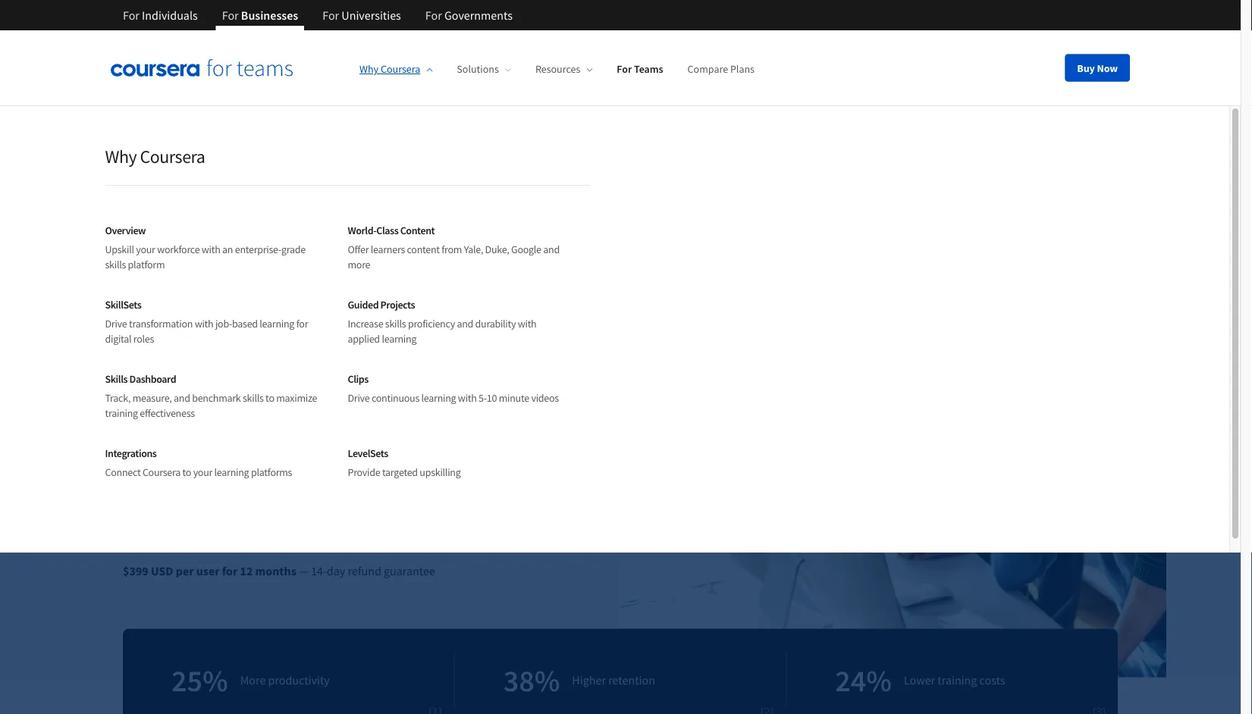 Task type: locate. For each thing, give the bounding box(es) containing it.
clips drive continuous learning with 5-10 minute videos
[[348, 372, 559, 405]]

1 horizontal spatial why
[[360, 62, 379, 76]]

and up the effectiveness
[[174, 391, 190, 405]]

learning down the new
[[278, 300, 337, 322]]

help
[[123, 272, 157, 295]]

with left job-
[[195, 317, 213, 331]]

for left the 12
[[222, 564, 238, 579]]

why up overview
[[105, 145, 137, 168]]

0 horizontal spatial drive
[[105, 317, 127, 331]]

0 horizontal spatial why
[[105, 145, 137, 168]]

per
[[176, 564, 194, 579]]

0 horizontal spatial training
[[105, 407, 138, 420]]

—
[[299, 564, 309, 579]]

from left 'yale,' at the left
[[442, 243, 462, 256]]

opportunities
[[311, 391, 378, 406]]

individuals
[[142, 8, 198, 23]]

why coursera link
[[360, 62, 433, 76]]

for
[[521, 300, 541, 322], [296, 317, 308, 331], [222, 564, 238, 579]]

refund
[[348, 564, 381, 579]]

more
[[348, 258, 370, 272]]

to left maximize
[[266, 391, 274, 405]]

for left governments
[[425, 8, 442, 23]]

buy
[[1078, 61, 1095, 75]]

skills up launch
[[243, 391, 264, 405]]

why
[[360, 62, 379, 76], [105, 145, 137, 168]]

1 vertical spatial your
[[193, 466, 212, 480]]

access down 125
[[195, 391, 226, 406]]

drive inside the skillsets drive transformation with job-based learning for digital roles
[[105, 317, 127, 331]]

1 horizontal spatial upskill
[[144, 365, 178, 380]]

more
[[240, 673, 266, 689]]

0 vertical spatial drive
[[105, 317, 127, 331]]

1 horizontal spatial access
[[195, 391, 226, 406]]

connect
[[105, 466, 141, 480]]

training
[[105, 407, 138, 420], [938, 673, 978, 689]]

with down google
[[525, 272, 557, 295]]

drive inside clips drive continuous learning with 5-10 minute videos
[[348, 391, 370, 405]]

from down the reach
[[414, 300, 449, 322]]

to
[[173, 300, 188, 322], [188, 365, 198, 380], [229, 391, 239, 406], [266, 391, 274, 405], [182, 466, 191, 480]]

0 vertical spatial training
[[105, 407, 138, 420]]

higher
[[572, 673, 606, 689]]

skillsets drive transformation with job-based learning for digital roles
[[105, 298, 308, 346]]

0 vertical spatial access
[[123, 300, 170, 322]]

5
[[180, 365, 186, 380]]

drive up the digital
[[105, 317, 127, 331]]

for down the new
[[296, 317, 308, 331]]

and inside skills dashboard track, measure, and benchmark skills to maximize training effectiveness
[[174, 391, 190, 405]]

125
[[200, 365, 218, 380]]

skills
[[105, 258, 126, 272], [331, 272, 367, 295], [385, 317, 406, 331], [243, 391, 264, 405]]

your up platform
[[136, 243, 155, 256]]

skills left platform
[[105, 258, 126, 272]]

to left world-
[[173, 300, 188, 322]]

and right google
[[543, 243, 560, 256]]

lower
[[904, 673, 936, 689]]

why coursera
[[360, 62, 421, 76], [105, 145, 205, 168]]

solutions
[[457, 62, 499, 76]]

1 vertical spatial from
[[414, 300, 449, 322]]

skills down projects
[[385, 317, 406, 331]]

learning inside the skillsets drive transformation with job-based learning for digital roles
[[260, 317, 294, 331]]

day
[[327, 564, 345, 579]]

1 vertical spatial upskill
[[144, 365, 178, 380]]

for governments
[[425, 8, 513, 23]]

your down analytics and benchmarking dashboard
[[193, 466, 212, 480]]

to down analytics
[[182, 466, 191, 480]]

drive down clips
[[348, 391, 370, 405]]

for
[[123, 8, 140, 23], [222, 8, 239, 23], [323, 8, 339, 23], [425, 8, 442, 23], [617, 62, 632, 76]]

14-
[[311, 564, 327, 579]]

content
[[407, 243, 440, 256]]

resources
[[536, 62, 581, 76]]

coursera for teams image
[[111, 59, 293, 77]]

1 vertical spatial why coursera
[[105, 145, 205, 168]]

access up the teams.
[[123, 300, 170, 322]]

usd
[[151, 564, 173, 579]]

drive for drive continuous learning with 5-10 minute videos
[[348, 391, 370, 405]]

employees up world-
[[160, 272, 240, 295]]

and left durability
[[457, 317, 473, 331]]

guided projects increase skills proficiency and durability with applied learning
[[348, 298, 537, 346]]

learning inside guided projects increase skills proficiency and durability with applied learning
[[382, 332, 417, 346]]

accelerate team performance
[[123, 148, 432, 258]]

coursera
[[381, 62, 421, 76], [140, 145, 205, 168], [452, 300, 518, 322], [143, 466, 181, 480]]

1 horizontal spatial your
[[193, 466, 212, 480]]

learning down projects
[[382, 332, 417, 346]]

track,
[[105, 391, 131, 405]]

analytics and benchmarking dashboard
[[144, 443, 337, 458]]

goals
[[483, 272, 521, 295]]

benchmark
[[192, 391, 241, 405]]

1 horizontal spatial drive
[[348, 391, 370, 405]]

1 vertical spatial training
[[938, 673, 978, 689]]

from inside the help employees master new skills and reach their goals with access to world-class learning programs from coursera for teams.
[[414, 300, 449, 322]]

0 horizontal spatial access
[[123, 300, 170, 322]]

training left 'costs' in the right bottom of the page
[[938, 673, 978, 689]]

upskilling
[[420, 466, 461, 480]]

0 vertical spatial your
[[136, 243, 155, 256]]

learning down analytics and benchmarking dashboard
[[214, 466, 249, 480]]

workforce
[[157, 243, 200, 256]]

retention
[[609, 673, 656, 689]]

world-
[[348, 223, 377, 237]]

for right durability
[[521, 300, 541, 322]]

and right 'setup'
[[218, 417, 237, 432]]

1 horizontal spatial for
[[296, 317, 308, 331]]

targeted
[[382, 466, 418, 480]]

applied
[[348, 332, 380, 346]]

upskill down overview
[[105, 243, 134, 256]]

skills down more at left top
[[331, 272, 367, 295]]

with left an
[[202, 243, 220, 256]]

1 horizontal spatial why coursera
[[360, 62, 421, 76]]

0 horizontal spatial why coursera
[[105, 145, 205, 168]]

with inside guided projects increase skills proficiency and durability with applied learning
[[518, 317, 537, 331]]

training down track,
[[105, 407, 138, 420]]

class
[[377, 223, 399, 237]]

integrations connect coursera to your learning platforms
[[105, 447, 292, 480]]

your
[[136, 243, 155, 256], [193, 466, 212, 480]]

0 horizontal spatial your
[[136, 243, 155, 256]]

with inside clips drive continuous learning with 5-10 minute videos
[[458, 391, 477, 405]]

and up projects
[[371, 272, 399, 295]]

team
[[331, 148, 432, 209]]

employees up '8,500'
[[220, 365, 273, 380]]

content
[[400, 223, 435, 237]]

grade
[[281, 243, 306, 256]]

upskill left the 5 at the bottom
[[144, 365, 178, 380]]

integrations
[[105, 447, 157, 460]]

for teams
[[617, 62, 664, 76]]

accelerate
[[123, 148, 323, 209]]

with
[[202, 243, 220, 256], [525, 272, 557, 295], [195, 317, 213, 331], [518, 317, 537, 331], [458, 391, 477, 405]]

projects
[[380, 298, 415, 311]]

unlimited
[[144, 391, 193, 406]]

learning
[[278, 300, 337, 322], [260, 317, 294, 331], [382, 332, 417, 346], [269, 391, 309, 406], [421, 391, 456, 405], [214, 466, 249, 480]]

program
[[144, 417, 186, 432]]

0 vertical spatial upskill
[[105, 243, 134, 256]]

1 vertical spatial access
[[195, 391, 226, 406]]

with right durability
[[518, 317, 537, 331]]

24%
[[836, 662, 892, 700]]

0 vertical spatial employees
[[160, 272, 240, 295]]

0 horizontal spatial upskill
[[105, 243, 134, 256]]

$399 usd per user for 12 months — 14-day refund guarantee
[[123, 564, 435, 579]]

training inside skills dashboard track, measure, and benchmark skills to maximize training effectiveness
[[105, 407, 138, 420]]

for for businesses
[[222, 8, 239, 23]]

more productivity
[[240, 673, 330, 689]]

for left individuals
[[123, 8, 140, 23]]

2 horizontal spatial for
[[521, 300, 541, 322]]

banner navigation
[[111, 0, 525, 42]]

0 vertical spatial from
[[442, 243, 462, 256]]

with left 5-
[[458, 391, 477, 405]]

learning right the continuous
[[421, 391, 456, 405]]

guarantee
[[384, 564, 435, 579]]

upskill inside overview upskill your workforce with an enterprise-grade skills platform
[[105, 243, 134, 256]]

learning right based
[[260, 317, 294, 331]]

for inside the help employees master new skills and reach their goals with access to world-class learning programs from coursera for teams.
[[521, 300, 541, 322]]

lower training costs
[[904, 673, 1006, 689]]

for inside the skillsets drive transformation with job-based learning for digital roles
[[296, 317, 308, 331]]

user
[[196, 564, 220, 579]]

why down universities
[[360, 62, 379, 76]]

1 vertical spatial drive
[[348, 391, 370, 405]]

for left universities
[[323, 8, 339, 23]]

for left businesses
[[222, 8, 239, 23]]

with inside overview upskill your workforce with an enterprise-grade skills platform
[[202, 243, 220, 256]]



Task type: vqa. For each thing, say whether or not it's contained in the screenshot.


Task type: describe. For each thing, give the bounding box(es) containing it.
guided
[[348, 298, 379, 311]]

plans
[[731, 62, 755, 76]]

for left teams
[[617, 62, 632, 76]]

resources link
[[536, 62, 593, 76]]

an
[[222, 243, 233, 256]]

offer
[[348, 243, 369, 256]]

to inside the help employees master new skills and reach their goals with access to world-class learning programs from coursera for teams.
[[173, 300, 188, 322]]

compare plans
[[688, 62, 755, 76]]

videos
[[531, 391, 559, 405]]

skills inside overview upskill your workforce with an enterprise-grade skills platform
[[105, 258, 126, 272]]

teams
[[634, 62, 664, 76]]

12
[[240, 564, 253, 579]]

help employees master new skills and reach their goals with access to world-class learning programs from coursera for teams.
[[123, 272, 557, 350]]

drive for drive transformation with job-based learning for digital roles
[[105, 317, 127, 331]]

1 horizontal spatial training
[[938, 673, 978, 689]]

their
[[446, 272, 480, 295]]

skillsets
[[105, 298, 141, 311]]

productivity
[[268, 673, 330, 689]]

upskill 5 to 125 employees
[[144, 365, 273, 380]]

dashboard
[[285, 443, 337, 458]]

measure,
[[133, 391, 172, 405]]

access inside the help employees master new skills and reach their goals with access to world-class learning programs from coursera for teams.
[[123, 300, 170, 322]]

effectiveness
[[140, 407, 195, 420]]

for teams link
[[617, 62, 664, 76]]

learning inside integrations connect coursera to your learning platforms
[[214, 466, 249, 480]]

higher retention
[[572, 673, 656, 689]]

class
[[239, 300, 275, 322]]

transformation
[[129, 317, 193, 331]]

minute
[[499, 391, 529, 405]]

overview
[[105, 223, 146, 237]]

clips
[[348, 372, 369, 386]]

buy now
[[1078, 61, 1118, 75]]

your inside overview upskill your workforce with an enterprise-grade skills platform
[[136, 243, 155, 256]]

levelsets provide targeted upskilling
[[348, 447, 461, 480]]

duke,
[[485, 243, 510, 256]]

based
[[232, 317, 258, 331]]

to right the 5 at the bottom
[[188, 365, 198, 380]]

launch
[[239, 417, 273, 432]]

job-
[[215, 317, 232, 331]]

38%
[[504, 662, 560, 700]]

costs
[[980, 673, 1006, 689]]

provide
[[348, 466, 380, 480]]

google
[[511, 243, 542, 256]]

1 vertical spatial employees
[[220, 365, 273, 380]]

0 vertical spatial why coursera
[[360, 62, 421, 76]]

your inside integrations connect coursera to your learning platforms
[[193, 466, 212, 480]]

businesses
[[241, 8, 298, 23]]

program setup and launch tools
[[144, 417, 299, 432]]

and down 'setup'
[[190, 443, 209, 458]]

skills inside guided projects increase skills proficiency and durability with applied learning
[[385, 317, 406, 331]]

analytics
[[144, 443, 188, 458]]

yale,
[[464, 243, 483, 256]]

skills inside the help employees master new skills and reach their goals with access to world-class learning programs from coursera for teams.
[[331, 272, 367, 295]]

months
[[255, 564, 296, 579]]

continuous
[[372, 391, 420, 405]]

1 vertical spatial why
[[105, 145, 137, 168]]

durability
[[475, 317, 516, 331]]

levelsets
[[348, 447, 388, 460]]

to inside integrations connect coursera to your learning platforms
[[182, 466, 191, 480]]

with inside the help employees master new skills and reach their goals with access to world-class learning programs from coursera for teams.
[[525, 272, 557, 295]]

learners
[[371, 243, 405, 256]]

skills
[[105, 372, 128, 386]]

new
[[297, 272, 328, 295]]

master
[[243, 272, 294, 295]]

with inside the skillsets drive transformation with job-based learning for digital roles
[[195, 317, 213, 331]]

coursera inside integrations connect coursera to your learning platforms
[[143, 466, 181, 480]]

dashboard
[[129, 372, 176, 386]]

compare plans link
[[688, 62, 755, 76]]

employees inside the help employees master new skills and reach their goals with access to world-class learning programs from coursera for teams.
[[160, 272, 240, 295]]

and inside guided projects increase skills proficiency and durability with applied learning
[[457, 317, 473, 331]]

performance
[[123, 197, 376, 258]]

skills inside skills dashboard track, measure, and benchmark skills to maximize training effectiveness
[[243, 391, 264, 405]]

unlimited access to 8,500 learning opportunities
[[144, 391, 378, 406]]

now
[[1097, 61, 1118, 75]]

25%
[[171, 662, 228, 700]]

and inside world-class content offer learners content from yale, duke, google and more
[[543, 243, 560, 256]]

for individuals
[[123, 8, 198, 23]]

teams.
[[123, 327, 174, 350]]

learning up tools at the bottom left of page
[[269, 391, 309, 406]]

overview upskill your workforce with an enterprise-grade skills platform
[[105, 223, 306, 272]]

increase
[[348, 317, 383, 331]]

and inside the help employees master new skills and reach their goals with access to world-class learning programs from coursera for teams.
[[371, 272, 399, 295]]

buy now button
[[1065, 54, 1130, 82]]

programs
[[341, 300, 411, 322]]

platforms
[[251, 466, 292, 480]]

for for universities
[[323, 8, 339, 23]]

5-
[[479, 391, 487, 405]]

reach
[[402, 272, 442, 295]]

enterprise-
[[235, 243, 281, 256]]

0 vertical spatial why
[[360, 62, 379, 76]]

coursera inside the help employees master new skills and reach their goals with access to world-class learning programs from coursera for teams.
[[452, 300, 518, 322]]

solutions link
[[457, 62, 511, 76]]

learning inside clips drive continuous learning with 5-10 minute videos
[[421, 391, 456, 405]]

for businesses
[[222, 8, 298, 23]]

world-class content offer learners content from yale, duke, google and more
[[348, 223, 560, 272]]

0 horizontal spatial for
[[222, 564, 238, 579]]

roles
[[133, 332, 154, 346]]

world-
[[192, 300, 239, 322]]

to inside skills dashboard track, measure, and benchmark skills to maximize training effectiveness
[[266, 391, 274, 405]]

learning inside the help employees master new skills and reach their goals with access to world-class learning programs from coursera for teams.
[[278, 300, 337, 322]]

10
[[487, 391, 497, 405]]

proficiency
[[408, 317, 455, 331]]

from inside world-class content offer learners content from yale, duke, google and more
[[442, 243, 462, 256]]

for for individuals
[[123, 8, 140, 23]]

to left '8,500'
[[229, 391, 239, 406]]

benchmarking
[[211, 443, 282, 458]]

maximize
[[276, 391, 317, 405]]

$399
[[123, 564, 149, 579]]

for for governments
[[425, 8, 442, 23]]



